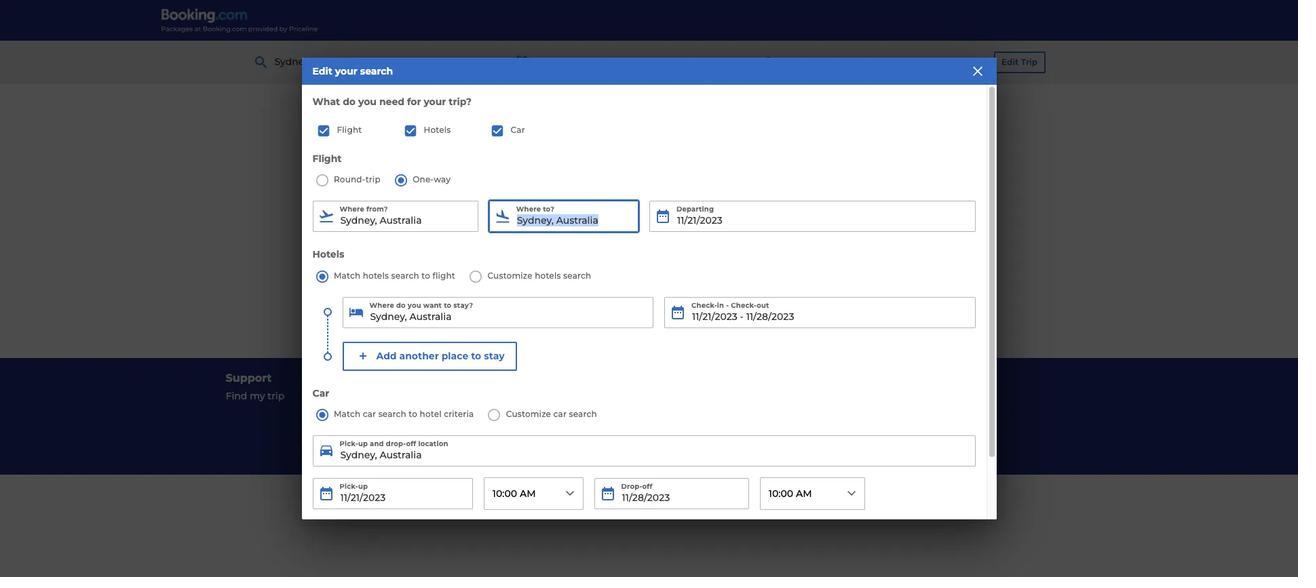 Task type: describe. For each thing, give the bounding box(es) containing it.
Pick-up field
[[313, 479, 473, 510]]

search for customize hotels search
[[564, 271, 592, 281]]

do
[[660, 427, 674, 439]]

21
[[580, 56, 589, 68]]

what
[[313, 96, 340, 108]]

tue, nov 21 – tue, nov 28
[[536, 56, 654, 68]]

Where do you want to stay? text field
[[343, 297, 654, 329]]

find my trip link
[[226, 388, 639, 406]]

match hotels search to flight
[[334, 271, 456, 281]]

australia
[[314, 56, 356, 68]]

car for customize
[[554, 410, 567, 420]]

find
[[226, 390, 247, 403]]

edit trip
[[1002, 57, 1038, 67]]

sorry
[[491, 219, 527, 235]]

sell
[[696, 427, 712, 439]]

2 horizontal spatial your
[[766, 219, 798, 235]]

customize for car
[[506, 410, 551, 420]]

one-way
[[411, 175, 451, 185]]

not
[[677, 427, 693, 439]]

hotel
[[420, 410, 442, 420]]

personal
[[732, 427, 774, 439]]

edit trip button
[[994, 52, 1046, 73]]

0 vertical spatial to
[[677, 219, 691, 235]]

rooms,
[[791, 56, 827, 68]]

car for match
[[363, 410, 376, 420]]

one-
[[413, 175, 434, 185]]

0 vertical spatial trip
[[366, 175, 381, 185]]

Check-in - Check-out field
[[665, 297, 976, 329]]

none field pick-up and drop-off location
[[313, 436, 976, 467]]

–
[[591, 56, 596, 68]]

match for car
[[334, 410, 361, 420]]

you
[[358, 96, 377, 108]]

unable
[[624, 219, 673, 235]]

we're sorry but we were unable to complete your search.
[[446, 219, 853, 235]]

round-
[[334, 175, 366, 185]]

1 2 from the left
[[783, 56, 789, 68]]

search for customize car search
[[569, 410, 597, 420]]

Where to? text field
[[489, 201, 639, 232]]

booking.com packages image
[[161, 8, 319, 33]]

2 tue, from the left
[[599, 56, 619, 68]]

search for edit your search
[[360, 65, 393, 77]]

trip?
[[449, 96, 472, 108]]



Task type: locate. For each thing, give the bounding box(es) containing it.
Where from? text field
[[313, 201, 479, 232]]

none field where from?
[[313, 201, 479, 232]]

flight down do at the top of page
[[337, 125, 362, 135]]

1 horizontal spatial |
[[747, 56, 751, 68]]

none field where to?
[[489, 201, 639, 232]]

2 vertical spatial to
[[409, 410, 418, 420]]

trip up where from? field
[[366, 175, 381, 185]]

search.
[[802, 219, 853, 235]]

my inside support find my trip
[[250, 390, 265, 403]]

Departing field
[[650, 201, 976, 232]]

complete
[[695, 219, 762, 235]]

nov left 28
[[621, 56, 640, 68]]

we're
[[446, 219, 487, 235]]

do
[[343, 96, 356, 108]]

0 horizontal spatial tue,
[[536, 56, 556, 68]]

children
[[883, 56, 924, 68]]

1 horizontal spatial to
[[422, 271, 431, 281]]

hotels
[[363, 271, 389, 281], [535, 271, 561, 281]]

2 hotels from the left
[[535, 271, 561, 281]]

0 horizontal spatial hotels
[[313, 249, 344, 261]]

1 hotels from the left
[[363, 271, 389, 281]]

2 rooms, 4 adults, 2 children
[[783, 56, 924, 68]]

2
[[783, 56, 789, 68], [875, 56, 880, 68]]

1 horizontal spatial hotels
[[535, 271, 561, 281]]

customize for hotels
[[488, 271, 533, 281]]

edit your search
[[313, 65, 393, 77]]

do not sell my personal information link
[[660, 424, 1073, 443]]

1 horizontal spatial trip
[[366, 175, 381, 185]]

match for hotels
[[334, 271, 361, 281]]

1 vertical spatial trip
[[268, 390, 285, 403]]

1 vertical spatial my
[[714, 427, 729, 439]]

1 vertical spatial car
[[313, 388, 330, 400]]

your up do at the top of page
[[335, 65, 358, 77]]

match
[[334, 271, 361, 281], [334, 410, 361, 420]]

1 vertical spatial to
[[422, 271, 431, 281]]

customize hotels search
[[488, 271, 592, 281]]

2 vertical spatial your
[[766, 219, 798, 235]]

do not sell my personal information
[[660, 427, 834, 439]]

were
[[584, 219, 620, 235]]

your
[[335, 65, 358, 77], [424, 96, 446, 108], [766, 219, 798, 235]]

search for match car search to hotel criteria
[[379, 410, 407, 420]]

edit
[[1002, 57, 1019, 67], [313, 65, 333, 77]]

|
[[500, 56, 503, 68], [747, 56, 751, 68]]

flight up round- in the left of the page
[[313, 153, 342, 165]]

criteria
[[444, 410, 474, 420]]

Drop-off field
[[595, 479, 750, 510]]

| for tue, nov 21 – tue, nov 28
[[500, 56, 503, 68]]

0 vertical spatial my
[[250, 390, 265, 403]]

tue, left the 21
[[536, 56, 556, 68]]

my right 'sell'
[[714, 427, 729, 439]]

nov left the 21
[[558, 56, 577, 68]]

none field where do you want to stay?
[[343, 297, 654, 329]]

match car search to hotel criteria
[[334, 410, 474, 420]]

hotels
[[424, 125, 451, 135], [313, 249, 344, 261]]

1 vertical spatial flight
[[313, 153, 342, 165]]

1 horizontal spatial 2
[[875, 56, 880, 68]]

1 vertical spatial hotels
[[313, 249, 344, 261]]

1 vertical spatial customize
[[506, 410, 551, 420]]

sydney,
[[275, 56, 311, 68]]

0 horizontal spatial my
[[250, 390, 265, 403]]

to left hotel
[[409, 410, 418, 420]]

1 match from the top
[[334, 271, 361, 281]]

4
[[830, 56, 836, 68]]

information
[[776, 427, 834, 439]]

to for car
[[409, 410, 418, 420]]

0 horizontal spatial car
[[363, 410, 376, 420]]

1 nov from the left
[[558, 56, 577, 68]]

2 match from the top
[[334, 410, 361, 420]]

search for match hotels search to flight
[[391, 271, 420, 281]]

trip
[[1022, 57, 1038, 67]]

0 vertical spatial match
[[334, 271, 361, 281]]

support
[[226, 372, 272, 385]]

round-trip
[[332, 175, 381, 185]]

your left search. at the top right
[[766, 219, 798, 235]]

search
[[360, 65, 393, 77], [391, 271, 420, 281], [564, 271, 592, 281], [379, 410, 407, 420], [569, 410, 597, 420]]

your right "for"
[[424, 96, 446, 108]]

0 horizontal spatial edit
[[313, 65, 333, 77]]

we
[[559, 219, 580, 235]]

my down support
[[250, 390, 265, 403]]

2 nov from the left
[[621, 56, 640, 68]]

2 horizontal spatial to
[[677, 219, 691, 235]]

1 | from the left
[[500, 56, 503, 68]]

for
[[407, 96, 421, 108]]

trip inside support find my trip
[[268, 390, 285, 403]]

car
[[363, 410, 376, 420], [554, 410, 567, 420]]

Pick-up and drop-off location text field
[[313, 436, 976, 467]]

edit up what
[[313, 65, 333, 77]]

to
[[677, 219, 691, 235], [422, 271, 431, 281], [409, 410, 418, 420]]

to right unable on the top of page
[[677, 219, 691, 235]]

0 horizontal spatial hotels
[[363, 271, 389, 281]]

nov
[[558, 56, 577, 68], [621, 56, 640, 68]]

to for hotels
[[422, 271, 431, 281]]

to left flight
[[422, 271, 431, 281]]

tue, right –
[[599, 56, 619, 68]]

customize
[[488, 271, 533, 281], [506, 410, 551, 420]]

what do you need for your trip?
[[313, 96, 472, 108]]

0 horizontal spatial your
[[335, 65, 358, 77]]

1 horizontal spatial car
[[511, 125, 525, 135]]

| for 2 rooms, 4 adults, 2 children
[[747, 56, 751, 68]]

trip down support
[[268, 390, 285, 403]]

1 car from the left
[[363, 410, 376, 420]]

flight
[[433, 271, 456, 281]]

1 horizontal spatial car
[[554, 410, 567, 420]]

2 | from the left
[[747, 56, 751, 68]]

1 horizontal spatial your
[[424, 96, 446, 108]]

2 left rooms,
[[783, 56, 789, 68]]

hotels for customize
[[535, 271, 561, 281]]

1 horizontal spatial nov
[[621, 56, 640, 68]]

hotels for match
[[363, 271, 389, 281]]

0 vertical spatial customize
[[488, 271, 533, 281]]

0 vertical spatial your
[[335, 65, 358, 77]]

hotels down but
[[535, 271, 561, 281]]

1 horizontal spatial edit
[[1002, 57, 1019, 67]]

sydney, australia
[[275, 56, 356, 68]]

2 car from the left
[[554, 410, 567, 420]]

my
[[250, 390, 265, 403], [714, 427, 729, 439]]

0 horizontal spatial nov
[[558, 56, 577, 68]]

1 vertical spatial match
[[334, 410, 361, 420]]

28
[[643, 56, 654, 68]]

0 horizontal spatial trip
[[268, 390, 285, 403]]

None field
[[313, 201, 479, 232], [489, 201, 639, 232], [343, 297, 654, 329], [313, 436, 976, 467]]

0 horizontal spatial car
[[313, 388, 330, 400]]

trip
[[366, 175, 381, 185], [268, 390, 285, 403]]

hotels down where from? "text field"
[[363, 271, 389, 281]]

customize car search
[[506, 410, 597, 420]]

edit inside "button"
[[1002, 57, 1019, 67]]

edit for edit your search
[[313, 65, 333, 77]]

1 horizontal spatial my
[[714, 427, 729, 439]]

0 horizontal spatial to
[[409, 410, 418, 420]]

1 horizontal spatial tue,
[[599, 56, 619, 68]]

1 horizontal spatial hotels
[[424, 125, 451, 135]]

support find my trip
[[226, 372, 285, 403]]

way
[[434, 175, 451, 185]]

edit for edit trip
[[1002, 57, 1019, 67]]

1 vertical spatial your
[[424, 96, 446, 108]]

but
[[531, 219, 556, 235]]

edit left "trip"
[[1002, 57, 1019, 67]]

tue,
[[536, 56, 556, 68], [599, 56, 619, 68]]

2 2 from the left
[[875, 56, 880, 68]]

need
[[379, 96, 405, 108]]

car
[[511, 125, 525, 135], [313, 388, 330, 400]]

1 tue, from the left
[[536, 56, 556, 68]]

0 vertical spatial car
[[511, 125, 525, 135]]

0 vertical spatial hotels
[[424, 125, 451, 135]]

0 horizontal spatial 2
[[783, 56, 789, 68]]

0 horizontal spatial |
[[500, 56, 503, 68]]

2 right 'adults,'
[[875, 56, 880, 68]]

flight
[[337, 125, 362, 135], [313, 153, 342, 165]]

adults,
[[839, 56, 872, 68]]

0 vertical spatial flight
[[337, 125, 362, 135]]



Task type: vqa. For each thing, say whether or not it's contained in the screenshot.
second Amenities from the bottom of the page
no



